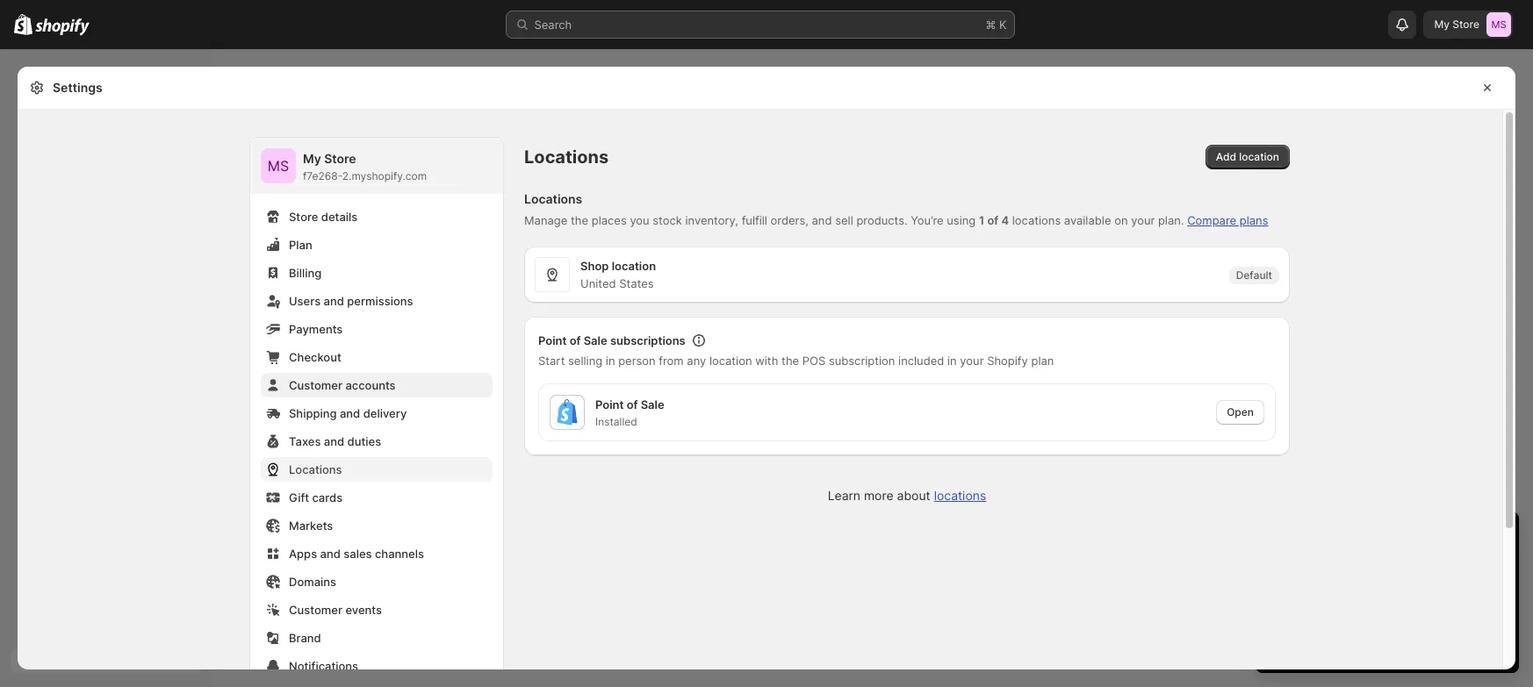 Task type: describe. For each thing, give the bounding box(es) containing it.
learn
[[828, 488, 861, 503]]

learn more about locations
[[828, 488, 987, 503]]

shipping and delivery link
[[261, 401, 493, 426]]

delivery
[[363, 407, 407, 421]]

shipping
[[289, 407, 337, 421]]

apps and sales channels
[[289, 547, 424, 561]]

plans
[[1240, 213, 1269, 228]]

taxes and duties
[[289, 435, 381, 449]]

apps and sales channels link
[[261, 542, 493, 567]]

with
[[756, 354, 779, 368]]

manage
[[524, 213, 568, 228]]

1
[[979, 213, 985, 228]]

point of sale installed
[[596, 398, 665, 429]]

shop settings menu element
[[250, 138, 503, 688]]

of for point of sale installed
[[627, 398, 638, 412]]

my for my store
[[1435, 18, 1450, 31]]

my store
[[1435, 18, 1480, 31]]

store for my store
[[1453, 18, 1480, 31]]

point for point of sale subscriptions
[[538, 334, 567, 348]]

locations link
[[934, 488, 987, 503]]

states
[[620, 277, 654, 291]]

inventory,
[[686, 213, 739, 228]]

search
[[535, 18, 572, 32]]

compare
[[1188, 213, 1237, 228]]

subscriptions
[[610, 334, 686, 348]]

billing link
[[261, 261, 493, 286]]

locations link
[[261, 458, 493, 482]]

settings
[[53, 80, 102, 95]]

f7e268-
[[303, 170, 342, 183]]

sales
[[344, 547, 372, 561]]

and for delivery
[[340, 407, 360, 421]]

plan.
[[1159, 213, 1185, 228]]

⌘ k
[[986, 18, 1007, 32]]

customer events
[[289, 604, 382, 618]]

location for add location
[[1240, 150, 1280, 163]]

2 in from the left
[[948, 354, 957, 368]]

plan link
[[261, 233, 493, 257]]

included
[[899, 354, 945, 368]]

0 horizontal spatial store
[[289, 210, 318, 224]]

locations inside locations manage the places you stock inventory, fulfill orders, and sell products. you're using 1 of 4 locations available on your plan. compare plans
[[524, 192, 583, 206]]

payments
[[289, 322, 343, 336]]

add location link
[[1206, 145, 1290, 170]]

plan
[[1032, 354, 1055, 368]]

payments link
[[261, 317, 493, 342]]

and for permissions
[[324, 294, 344, 308]]

markets
[[289, 519, 333, 533]]

plan
[[289, 238, 312, 252]]

2.myshopify.com
[[342, 170, 427, 183]]

brand
[[289, 632, 321, 646]]

point of sale link
[[596, 396, 668, 414]]

from
[[659, 354, 684, 368]]

sell
[[836, 213, 854, 228]]

the inside locations manage the places you stock inventory, fulfill orders, and sell products. you're using 1 of 4 locations available on your plan. compare plans
[[571, 213, 589, 228]]

1 horizontal spatial my store image
[[1487, 12, 1512, 37]]

open link
[[1217, 401, 1265, 425]]

customer accounts link
[[261, 373, 493, 398]]

channels
[[375, 547, 424, 561]]

taxes
[[289, 435, 321, 449]]

pos
[[803, 354, 826, 368]]

customer events link
[[261, 598, 493, 623]]

my store image inside shop settings menu element
[[261, 148, 296, 184]]

k
[[1000, 18, 1007, 32]]

fulfill
[[742, 213, 768, 228]]

point for point of sale installed
[[596, 398, 624, 412]]

locations inside locations link
[[289, 463, 342, 477]]

locations manage the places you stock inventory, fulfill orders, and sell products. you're using 1 of 4 locations available on your plan. compare plans
[[524, 192, 1269, 228]]

united
[[581, 277, 616, 291]]

0 vertical spatial locations
[[524, 147, 609, 168]]

using
[[947, 213, 976, 228]]

customer for customer accounts
[[289, 379, 343, 393]]

details
[[321, 210, 358, 224]]

and inside locations manage the places you stock inventory, fulfill orders, and sell products. you're using 1 of 4 locations available on your plan. compare plans
[[812, 213, 832, 228]]

add
[[1216, 150, 1237, 163]]

ms button
[[261, 148, 296, 184]]

start
[[538, 354, 565, 368]]

accounts
[[346, 379, 396, 393]]

taxes and duties link
[[261, 430, 493, 454]]

apps
[[289, 547, 317, 561]]

duties
[[347, 435, 381, 449]]

domains
[[289, 575, 337, 589]]

1 vertical spatial the
[[782, 354, 800, 368]]

store for my store f7e268-2.myshopify.com
[[324, 151, 356, 166]]

products.
[[857, 213, 908, 228]]



Task type: locate. For each thing, give the bounding box(es) containing it.
location for shop location united states
[[612, 259, 656, 273]]

customer for customer events
[[289, 604, 343, 618]]

0 vertical spatial my store image
[[1487, 12, 1512, 37]]

4
[[1002, 213, 1009, 228]]

person
[[619, 354, 656, 368]]

of for point of sale subscriptions
[[570, 334, 581, 348]]

0 horizontal spatial in
[[606, 354, 615, 368]]

0 vertical spatial your
[[1132, 213, 1155, 228]]

1 vertical spatial store
[[324, 151, 356, 166]]

sale up 'selling'
[[584, 334, 608, 348]]

2 vertical spatial locations
[[289, 463, 342, 477]]

gift
[[289, 491, 309, 505]]

1 horizontal spatial the
[[782, 354, 800, 368]]

of
[[988, 213, 999, 228], [570, 334, 581, 348], [627, 398, 638, 412]]

0 horizontal spatial of
[[570, 334, 581, 348]]

my store image left f7e268-
[[261, 148, 296, 184]]

1 horizontal spatial locations
[[1013, 213, 1061, 228]]

of up installed
[[627, 398, 638, 412]]

shipping and delivery
[[289, 407, 407, 421]]

1 vertical spatial point
[[596, 398, 624, 412]]

places
[[592, 213, 627, 228]]

1 vertical spatial locations
[[524, 192, 583, 206]]

1 horizontal spatial of
[[627, 398, 638, 412]]

billing
[[289, 266, 322, 280]]

1 vertical spatial my
[[303, 151, 321, 166]]

0 horizontal spatial shopify image
[[14, 14, 33, 35]]

location up states
[[612, 259, 656, 273]]

start selling in person from any location with the pos subscription included in your shopify plan
[[538, 354, 1055, 368]]

customer accounts
[[289, 379, 396, 393]]

of up 'selling'
[[570, 334, 581, 348]]

1 customer from the top
[[289, 379, 343, 393]]

0 vertical spatial my
[[1435, 18, 1450, 31]]

shopify image
[[14, 14, 33, 35], [35, 18, 90, 36]]

0 vertical spatial customer
[[289, 379, 343, 393]]

0 vertical spatial the
[[571, 213, 589, 228]]

0 horizontal spatial my store image
[[261, 148, 296, 184]]

gift cards
[[289, 491, 343, 505]]

your trial just started element
[[1256, 558, 1520, 674]]

2 horizontal spatial store
[[1453, 18, 1480, 31]]

your right on
[[1132, 213, 1155, 228]]

users and permissions
[[289, 294, 413, 308]]

2 horizontal spatial of
[[988, 213, 999, 228]]

2 horizontal spatial location
[[1240, 150, 1280, 163]]

1 vertical spatial locations
[[934, 488, 987, 503]]

shop location united states
[[581, 259, 656, 291]]

markets link
[[261, 514, 493, 538]]

settings dialog
[[18, 67, 1516, 688]]

and right apps on the left
[[320, 547, 341, 561]]

1 horizontal spatial shopify image
[[35, 18, 90, 36]]

available
[[1065, 213, 1112, 228]]

brand link
[[261, 626, 493, 651]]

open
[[1227, 406, 1254, 419]]

more
[[864, 488, 894, 503]]

in
[[606, 354, 615, 368], [948, 354, 957, 368]]

0 vertical spatial sale
[[584, 334, 608, 348]]

0 vertical spatial locations
[[1013, 213, 1061, 228]]

sale down person
[[641, 398, 665, 412]]

add location
[[1216, 150, 1280, 163]]

1 vertical spatial my store image
[[261, 148, 296, 184]]

stock
[[653, 213, 682, 228]]

notifications link
[[261, 654, 493, 679]]

your left shopify
[[960, 354, 984, 368]]

location right add
[[1240, 150, 1280, 163]]

1 vertical spatial location
[[612, 259, 656, 273]]

locations right about
[[934, 488, 987, 503]]

checkout link
[[261, 345, 493, 370]]

location
[[1240, 150, 1280, 163], [612, 259, 656, 273], [710, 354, 752, 368]]

any
[[687, 354, 707, 368]]

0 horizontal spatial the
[[571, 213, 589, 228]]

0 vertical spatial point
[[538, 334, 567, 348]]

point inside point of sale installed
[[596, 398, 624, 412]]

store
[[1453, 18, 1480, 31], [324, 151, 356, 166], [289, 210, 318, 224]]

location inside shop location united states
[[612, 259, 656, 273]]

notifications
[[289, 660, 358, 674]]

locations right 4
[[1013, 213, 1061, 228]]

locations
[[524, 147, 609, 168], [524, 192, 583, 206], [289, 463, 342, 477]]

default
[[1237, 268, 1273, 282]]

dialog
[[1523, 67, 1534, 670]]

location right any
[[710, 354, 752, 368]]

customer down domains
[[289, 604, 343, 618]]

installed
[[596, 416, 638, 429]]

0 horizontal spatial my
[[303, 151, 321, 166]]

1 vertical spatial of
[[570, 334, 581, 348]]

my store f7e268-2.myshopify.com
[[303, 151, 427, 183]]

my
[[1435, 18, 1450, 31], [303, 151, 321, 166]]

and
[[812, 213, 832, 228], [324, 294, 344, 308], [340, 407, 360, 421], [324, 435, 344, 449], [320, 547, 341, 561]]

you're
[[911, 213, 944, 228]]

and right users
[[324, 294, 344, 308]]

and for sales
[[320, 547, 341, 561]]

0 vertical spatial store
[[1453, 18, 1480, 31]]

selling
[[568, 354, 603, 368]]

the right "with"
[[782, 354, 800, 368]]

1 horizontal spatial my
[[1435, 18, 1450, 31]]

subscription
[[829, 354, 896, 368]]

store details link
[[261, 205, 493, 229]]

compare plans link
[[1188, 213, 1269, 228]]

in right included
[[948, 354, 957, 368]]

of inside point of sale installed
[[627, 398, 638, 412]]

locations inside locations manage the places you stock inventory, fulfill orders, and sell products. you're using 1 of 4 locations available on your plan. compare plans
[[1013, 213, 1061, 228]]

customer down checkout
[[289, 379, 343, 393]]

0 vertical spatial location
[[1240, 150, 1280, 163]]

of inside locations manage the places you stock inventory, fulfill orders, and sell products. you're using 1 of 4 locations available on your plan. compare plans
[[988, 213, 999, 228]]

shop
[[581, 259, 609, 273]]

2 customer from the top
[[289, 604, 343, 618]]

and right taxes
[[324, 435, 344, 449]]

store inside the my store f7e268-2.myshopify.com
[[324, 151, 356, 166]]

1 vertical spatial your
[[960, 354, 984, 368]]

1 horizontal spatial sale
[[641, 398, 665, 412]]

point
[[538, 334, 567, 348], [596, 398, 624, 412]]

my store image
[[1487, 12, 1512, 37], [261, 148, 296, 184]]

1 horizontal spatial point
[[596, 398, 624, 412]]

⌘
[[986, 18, 996, 32]]

2 vertical spatial of
[[627, 398, 638, 412]]

1 horizontal spatial in
[[948, 354, 957, 368]]

users and permissions link
[[261, 289, 493, 314]]

point up the start
[[538, 334, 567, 348]]

cards
[[312, 491, 343, 505]]

sale for installed
[[641, 398, 665, 412]]

the left places on the left
[[571, 213, 589, 228]]

2 vertical spatial location
[[710, 354, 752, 368]]

1 horizontal spatial store
[[324, 151, 356, 166]]

1 vertical spatial sale
[[641, 398, 665, 412]]

orders,
[[771, 213, 809, 228]]

my for my store f7e268-2.myshopify.com
[[303, 151, 321, 166]]

1 in from the left
[[606, 354, 615, 368]]

domains link
[[261, 570, 493, 595]]

1 horizontal spatial location
[[710, 354, 752, 368]]

point of sale subscriptions
[[538, 334, 686, 348]]

1 horizontal spatial your
[[1132, 213, 1155, 228]]

sale for subscriptions
[[584, 334, 608, 348]]

and for duties
[[324, 435, 344, 449]]

users
[[289, 294, 321, 308]]

sale inside point of sale installed
[[641, 398, 665, 412]]

your inside locations manage the places you stock inventory, fulfill orders, and sell products. you're using 1 of 4 locations available on your plan. compare plans
[[1132, 213, 1155, 228]]

0 horizontal spatial your
[[960, 354, 984, 368]]

location inside add location link
[[1240, 150, 1280, 163]]

on
[[1115, 213, 1128, 228]]

0 horizontal spatial point
[[538, 334, 567, 348]]

gift cards link
[[261, 486, 493, 510]]

permissions
[[347, 294, 413, 308]]

checkout
[[289, 351, 342, 365]]

sale
[[584, 334, 608, 348], [641, 398, 665, 412]]

and left sell
[[812, 213, 832, 228]]

events
[[346, 604, 382, 618]]

and down 'customer accounts'
[[340, 407, 360, 421]]

in down point of sale subscriptions
[[606, 354, 615, 368]]

of right 1
[[988, 213, 999, 228]]

point up installed
[[596, 398, 624, 412]]

0 horizontal spatial locations
[[934, 488, 987, 503]]

about
[[897, 488, 931, 503]]

the
[[571, 213, 589, 228], [782, 354, 800, 368]]

1 vertical spatial customer
[[289, 604, 343, 618]]

2 vertical spatial store
[[289, 210, 318, 224]]

0 horizontal spatial sale
[[584, 334, 608, 348]]

my store image right the my store
[[1487, 12, 1512, 37]]

my inside the my store f7e268-2.myshopify.com
[[303, 151, 321, 166]]

0 vertical spatial of
[[988, 213, 999, 228]]

your
[[1132, 213, 1155, 228], [960, 354, 984, 368]]

and inside 'link'
[[324, 294, 344, 308]]

shopify
[[988, 354, 1029, 368]]

0 horizontal spatial location
[[612, 259, 656, 273]]

you
[[630, 213, 650, 228]]



Task type: vqa. For each thing, say whether or not it's contained in the screenshot.
the and inside Locations Manage the places you stock inventory, fulfill orders, and sell products. You're using 1 of 4 locations available on your plan. Compare plans
yes



